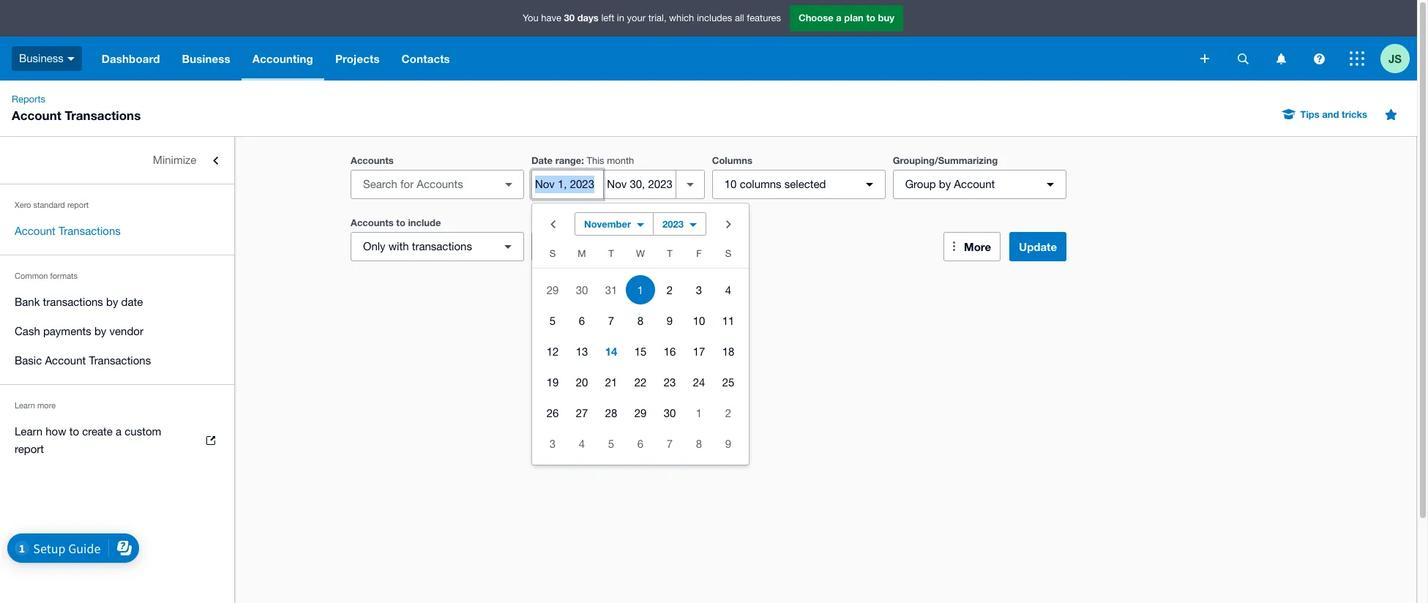 Task type: vqa. For each thing, say whether or not it's contained in the screenshot.
Collapse report group image at left top
no



Task type: describe. For each thing, give the bounding box(es) containing it.
accounting button
[[241, 37, 324, 81]]

all
[[735, 13, 744, 24]]

cash payments by vendor
[[15, 325, 143, 337]]

accounting
[[252, 52, 313, 65]]

learn more
[[15, 401, 56, 410]]

more button
[[944, 232, 1001, 261]]

3 row from the top
[[532, 305, 749, 336]]

only
[[363, 240, 385, 253]]

selected
[[785, 178, 826, 190]]

buy
[[878, 12, 895, 24]]

0 horizontal spatial transactions
[[43, 296, 103, 308]]

2 horizontal spatial svg image
[[1350, 51, 1365, 66]]

cash payments by vendor link
[[0, 317, 234, 346]]

30
[[564, 12, 575, 24]]

mon nov 13 2023 cell
[[567, 337, 597, 366]]

group by account
[[905, 178, 995, 190]]

group
[[905, 178, 936, 190]]

banner containing js
[[0, 0, 1417, 81]]

1 vertical spatial transactions
[[59, 225, 121, 237]]

js button
[[1381, 37, 1417, 81]]

include
[[408, 217, 441, 228]]

account transactions link
[[0, 217, 234, 246]]

group by account button
[[893, 170, 1066, 199]]

learn how to create a custom report link
[[0, 417, 234, 464]]

sat nov 18 2023 cell
[[714, 337, 749, 366]]

a inside learn how to create a custom report
[[116, 425, 122, 438]]

sun nov 19 2023 cell
[[532, 367, 567, 397]]

next month image
[[714, 209, 743, 239]]

minimize
[[153, 154, 196, 166]]

by for date
[[106, 296, 118, 308]]

xero
[[15, 201, 31, 209]]

create
[[82, 425, 113, 438]]

thu nov 23 2023 cell
[[655, 367, 684, 397]]

sun nov 05 2023 cell
[[532, 306, 567, 335]]

date
[[531, 154, 553, 166]]

1 vertical spatial to
[[396, 217, 405, 228]]

by for vendor
[[94, 325, 106, 337]]

grid containing s
[[532, 245, 749, 459]]

tue nov 28 2023 cell
[[597, 398, 626, 428]]

custom
[[125, 425, 161, 438]]

formats
[[50, 272, 78, 280]]

0 vertical spatial to
[[866, 12, 875, 24]]

fri nov 10 2023 cell
[[684, 306, 714, 335]]

learn for learn more
[[15, 401, 35, 410]]

list of convenience dates image
[[676, 170, 705, 199]]

bank transactions by date
[[15, 296, 143, 308]]

tips
[[1300, 108, 1320, 120]]

in
[[617, 13, 624, 24]]

reports
[[12, 94, 45, 105]]

account inside account transactions link
[[15, 225, 56, 237]]

tricks
[[1342, 108, 1367, 120]]

month
[[607, 155, 634, 166]]

dashboard link
[[91, 37, 171, 81]]

by inside popup button
[[939, 178, 951, 190]]

Select start date field
[[532, 171, 603, 198]]

wed nov 29 2023 cell
[[626, 398, 655, 428]]

bank transactions by date link
[[0, 288, 234, 317]]

wed nov 22 2023 cell
[[626, 367, 655, 397]]

left
[[601, 13, 614, 24]]

account inside reports account transactions
[[12, 108, 61, 123]]

group containing november
[[532, 204, 749, 465]]

grouping/summarizing
[[893, 154, 998, 166]]

mon nov 06 2023 cell
[[567, 306, 597, 335]]

only with transactions
[[363, 240, 472, 253]]

november
[[584, 218, 631, 230]]

0 horizontal spatial svg image
[[1201, 54, 1209, 63]]

2 t from the left
[[667, 248, 673, 259]]

date range : this month
[[531, 154, 634, 166]]

account inside the basic account transactions 'link'
[[45, 354, 86, 367]]

more
[[37, 401, 56, 410]]

business inside navigation
[[182, 52, 230, 65]]

:
[[581, 154, 584, 166]]

plan
[[844, 12, 864, 24]]

contacts button
[[391, 37, 461, 81]]

columns
[[740, 178, 782, 190]]

dashboard
[[102, 52, 160, 65]]

common formats
[[15, 272, 78, 280]]

2 row from the top
[[532, 275, 749, 305]]

to inside learn how to create a custom report
[[69, 425, 79, 438]]

1 s from the left
[[550, 248, 556, 259]]

with
[[389, 240, 409, 253]]

transactions inside popup button
[[412, 240, 472, 253]]

date
[[121, 296, 143, 308]]

features
[[747, 13, 781, 24]]

js
[[1389, 52, 1402, 65]]

tips and tricks button
[[1274, 102, 1376, 126]]

you
[[523, 13, 539, 24]]

contacts
[[402, 52, 450, 65]]

tue nov 07 2023 cell
[[597, 306, 626, 335]]

and
[[1322, 108, 1339, 120]]

includes
[[697, 13, 732, 24]]



Task type: locate. For each thing, give the bounding box(es) containing it.
1 vertical spatial a
[[116, 425, 122, 438]]

trial,
[[648, 13, 667, 24]]

common
[[15, 272, 48, 280]]

basic account transactions link
[[0, 346, 234, 376]]

payments
[[43, 325, 91, 337]]

thu nov 16 2023 cell
[[655, 337, 684, 366]]

basic account transactions
[[15, 354, 151, 367]]

transactions down formats
[[43, 296, 103, 308]]

accounts to include
[[351, 217, 441, 228]]

2 vertical spatial to
[[69, 425, 79, 438]]

thu nov 09 2023 cell
[[655, 306, 684, 335]]

learn inside learn how to create a custom report
[[15, 425, 43, 438]]

accounts up only
[[351, 217, 394, 228]]

remove from favorites image
[[1376, 100, 1406, 129]]

learn for learn how to create a custom report
[[15, 425, 43, 438]]

svg image left js
[[1350, 51, 1365, 66]]

t
[[609, 248, 614, 259], [667, 248, 673, 259]]

this
[[587, 155, 604, 166]]

0 vertical spatial accounts
[[351, 154, 394, 166]]

banner
[[0, 0, 1417, 81]]

1 horizontal spatial to
[[396, 217, 405, 228]]

1 learn from the top
[[15, 401, 35, 410]]

fri nov 03 2023 cell
[[684, 275, 714, 305]]

grid
[[532, 245, 749, 459]]

0 vertical spatial transactions
[[412, 240, 472, 253]]

reports link
[[6, 92, 51, 107]]

report inside learn how to create a custom report
[[15, 443, 44, 455]]

wed nov 01 2023 cell
[[626, 275, 655, 305]]

group
[[532, 204, 749, 465]]

6 row from the top
[[532, 397, 749, 428]]

4 row from the top
[[532, 336, 749, 367]]

0 horizontal spatial to
[[69, 425, 79, 438]]

only with transactions button
[[351, 232, 524, 261]]

accounts
[[351, 154, 394, 166], [351, 217, 394, 228]]

choose
[[799, 12, 834, 24]]

tips and tricks
[[1300, 108, 1367, 120]]

transactions for reports account transactions
[[65, 108, 141, 123]]

filter
[[560, 240, 587, 253]]

10 columns selected
[[725, 178, 826, 190]]

0 horizontal spatial report
[[15, 443, 44, 455]]

range
[[555, 154, 581, 166]]

2 horizontal spatial svg image
[[1314, 53, 1325, 64]]

fri nov 24 2023 cell
[[684, 367, 714, 397]]

accounts up search for accounts text field
[[351, 154, 394, 166]]

1 horizontal spatial business button
[[171, 37, 241, 81]]

transactions
[[412, 240, 472, 253], [43, 296, 103, 308]]

learn down "learn more"
[[15, 425, 43, 438]]

vendor
[[109, 325, 143, 337]]

accounts for accounts
[[351, 154, 394, 166]]

to right how on the left of the page
[[69, 425, 79, 438]]

1 row from the top
[[532, 245, 749, 269]]

sat nov 25 2023 cell
[[714, 367, 749, 397]]

1 horizontal spatial business
[[182, 52, 230, 65]]

2 learn from the top
[[15, 425, 43, 438]]

report down "learn more"
[[15, 443, 44, 455]]

2 accounts from the top
[[351, 217, 394, 228]]

1 vertical spatial learn
[[15, 425, 43, 438]]

1 t from the left
[[609, 248, 614, 259]]

by left date
[[106, 296, 118, 308]]

previous month image
[[538, 209, 567, 239]]

to
[[866, 12, 875, 24], [396, 217, 405, 228], [69, 425, 79, 438]]

cash
[[15, 325, 40, 337]]

1 horizontal spatial s
[[725, 248, 731, 259]]

fri nov 17 2023 cell
[[684, 337, 714, 366]]

open image
[[494, 170, 523, 199]]

account
[[12, 108, 61, 123], [954, 178, 995, 190], [15, 225, 56, 237], [45, 354, 86, 367]]

row down wed nov 29 2023 'cell'
[[532, 428, 749, 459]]

a
[[836, 12, 842, 24], [116, 425, 122, 438]]

report up account transactions
[[67, 201, 89, 209]]

row down wed nov 15 2023 cell
[[532, 367, 749, 397]]

s right f on the top left of the page
[[725, 248, 731, 259]]

learn left more
[[15, 401, 35, 410]]

2 vertical spatial transactions
[[89, 354, 151, 367]]

Select end date field
[[604, 171, 676, 198]]

1 vertical spatial accounts
[[351, 217, 394, 228]]

days
[[577, 12, 599, 24]]

0 horizontal spatial business
[[19, 52, 64, 64]]

0 vertical spatial transactions
[[65, 108, 141, 123]]

0 horizontal spatial a
[[116, 425, 122, 438]]

more
[[964, 240, 991, 253]]

2 horizontal spatial to
[[866, 12, 875, 24]]

10
[[725, 178, 737, 190]]

0 vertical spatial learn
[[15, 401, 35, 410]]

7 row from the top
[[532, 428, 749, 459]]

reports account transactions
[[12, 94, 141, 123]]

2023
[[663, 218, 684, 230]]

account down xero
[[15, 225, 56, 237]]

a right create
[[116, 425, 122, 438]]

1 vertical spatial report
[[15, 443, 44, 455]]

mon nov 27 2023 cell
[[567, 398, 597, 428]]

projects
[[335, 52, 380, 65]]

learn
[[15, 401, 35, 410], [15, 425, 43, 438]]

0 horizontal spatial svg image
[[67, 57, 75, 61]]

2 s from the left
[[725, 248, 731, 259]]

row
[[532, 245, 749, 269], [532, 275, 749, 305], [532, 305, 749, 336], [532, 336, 749, 367], [532, 367, 749, 397], [532, 397, 749, 428], [532, 428, 749, 459]]

m
[[578, 248, 586, 259]]

svg image up tips and tricks button
[[1276, 53, 1286, 64]]

5 row from the top
[[532, 367, 749, 397]]

0 horizontal spatial t
[[609, 248, 614, 259]]

0 vertical spatial a
[[836, 12, 842, 24]]

which
[[669, 13, 694, 24]]

w
[[636, 248, 645, 259]]

navigation
[[91, 37, 1190, 81]]

choose a plan to buy
[[799, 12, 895, 24]]

bank
[[15, 296, 40, 308]]

wed nov 15 2023 cell
[[626, 337, 655, 366]]

row group
[[532, 275, 749, 459]]

2 business button from the left
[[171, 37, 241, 81]]

transactions inside 'link'
[[89, 354, 151, 367]]

1 accounts from the top
[[351, 154, 394, 166]]

basic
[[15, 354, 42, 367]]

your
[[627, 13, 646, 24]]

learn how to create a custom report
[[15, 425, 161, 455]]

sat nov 11 2023 cell
[[714, 306, 749, 335]]

t left f on the top left of the page
[[667, 248, 673, 259]]

account transactions
[[15, 225, 121, 237]]

sat nov 04 2023 cell
[[714, 275, 749, 305]]

transactions down the xero standard report
[[59, 225, 121, 237]]

1 horizontal spatial t
[[667, 248, 673, 259]]

update
[[1019, 240, 1057, 253]]

sun nov 26 2023 cell
[[532, 398, 567, 428]]

0 vertical spatial report
[[67, 201, 89, 209]]

business
[[19, 52, 64, 64], [182, 52, 230, 65]]

row up wed nov 01 2023 cell
[[532, 245, 749, 269]]

row down the wed nov 08 2023 'cell'
[[532, 336, 749, 367]]

2 vertical spatial by
[[94, 325, 106, 337]]

by down grouping/summarizing
[[939, 178, 951, 190]]

row down wed nov 01 2023 cell
[[532, 305, 749, 336]]

f
[[696, 248, 702, 259]]

account down reports link
[[12, 108, 61, 123]]

transactions down include
[[412, 240, 472, 253]]

a left plan
[[836, 12, 842, 24]]

wed nov 08 2023 cell
[[626, 306, 655, 335]]

row down the wed nov 22 2023 cell
[[532, 397, 749, 428]]

standard
[[33, 201, 65, 209]]

row containing s
[[532, 245, 749, 269]]

sun nov 12 2023 cell
[[532, 337, 567, 366]]

transactions up minimize button on the left top
[[65, 108, 141, 123]]

minimize button
[[0, 146, 234, 175]]

1 vertical spatial by
[[106, 296, 118, 308]]

by left vendor
[[94, 325, 106, 337]]

account down grouping/summarizing
[[954, 178, 995, 190]]

svg image up reports account transactions
[[67, 57, 75, 61]]

columns
[[712, 154, 752, 166]]

1 horizontal spatial transactions
[[412, 240, 472, 253]]

account down payments
[[45, 354, 86, 367]]

s left filter
[[550, 248, 556, 259]]

filter button
[[531, 232, 705, 261]]

s
[[550, 248, 556, 259], [725, 248, 731, 259]]

tue nov 21 2023 cell
[[597, 367, 626, 397]]

xero standard report
[[15, 201, 89, 209]]

to left include
[[396, 217, 405, 228]]

1 horizontal spatial a
[[836, 12, 842, 24]]

account inside group by account popup button
[[954, 178, 995, 190]]

None field
[[351, 170, 524, 199]]

svg image
[[1350, 51, 1365, 66], [1276, 53, 1286, 64], [67, 57, 75, 61]]

transactions inside reports account transactions
[[65, 108, 141, 123]]

to left buy
[[866, 12, 875, 24]]

business button
[[0, 37, 91, 81], [171, 37, 241, 81]]

0 horizontal spatial business button
[[0, 37, 91, 81]]

have
[[541, 13, 561, 24]]

accounts for accounts to include
[[351, 217, 394, 228]]

Search for Accounts text field
[[351, 171, 497, 198]]

update button
[[1010, 232, 1067, 261]]

how
[[46, 425, 66, 438]]

1 horizontal spatial report
[[67, 201, 89, 209]]

tue nov 14 2023 cell
[[597, 337, 626, 366]]

svg image
[[1238, 53, 1248, 64], [1314, 53, 1325, 64], [1201, 54, 1209, 63]]

thu nov 30 2023 cell
[[655, 398, 684, 428]]

1 horizontal spatial svg image
[[1276, 53, 1286, 64]]

you have 30 days left in your trial, which includes all features
[[523, 12, 781, 24]]

projects button
[[324, 37, 391, 81]]

navigation inside banner
[[91, 37, 1190, 81]]

1 business button from the left
[[0, 37, 91, 81]]

report
[[67, 201, 89, 209], [15, 443, 44, 455]]

1 horizontal spatial svg image
[[1238, 53, 1248, 64]]

0 vertical spatial by
[[939, 178, 951, 190]]

row up the wed nov 08 2023 'cell'
[[532, 275, 749, 305]]

1 vertical spatial transactions
[[43, 296, 103, 308]]

transactions for basic account transactions
[[89, 354, 151, 367]]

t left w
[[609, 248, 614, 259]]

thu nov 02 2023 cell
[[655, 275, 684, 305]]

mon nov 20 2023 cell
[[567, 367, 597, 397]]

transactions down the cash payments by vendor link
[[89, 354, 151, 367]]

0 horizontal spatial s
[[550, 248, 556, 259]]

navigation containing dashboard
[[91, 37, 1190, 81]]



